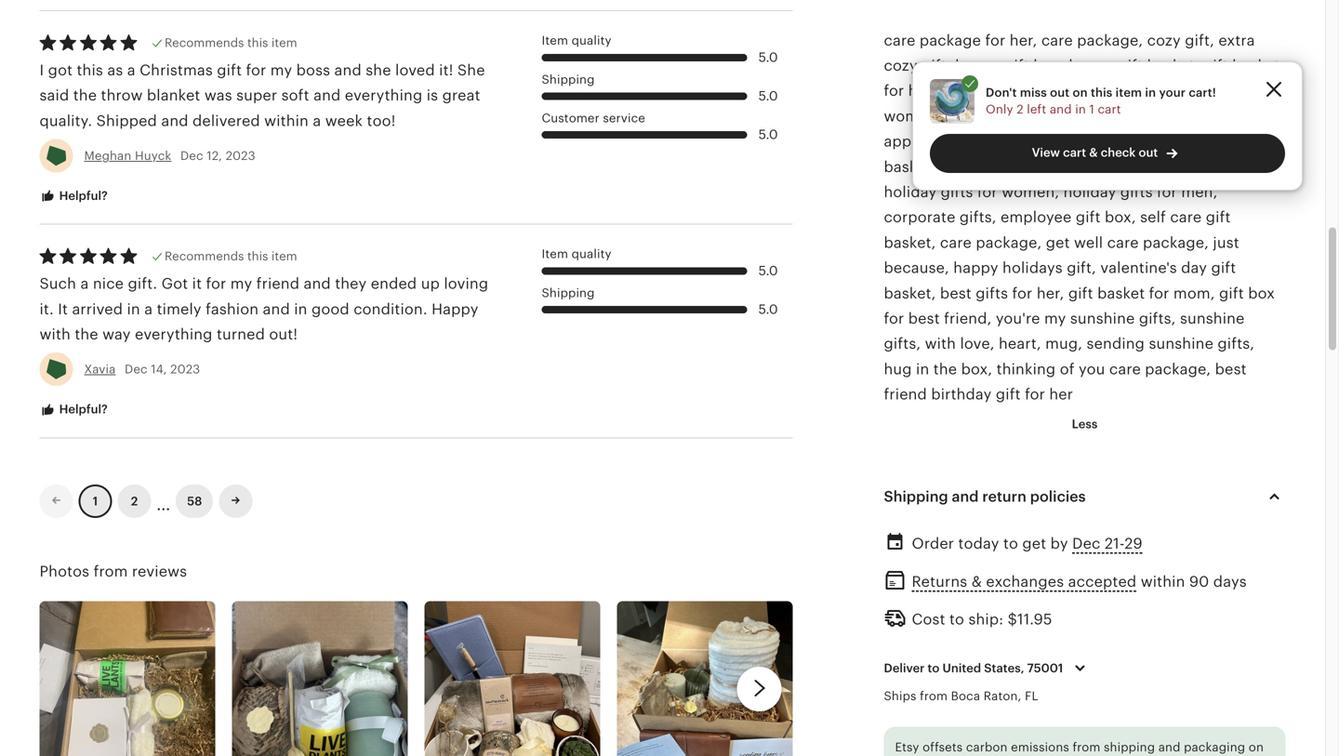 Task type: vqa. For each thing, say whether or not it's contained in the screenshot.
right basket
yes



Task type: describe. For each thing, give the bounding box(es) containing it.
recommends this item for gift
[[165, 36, 297, 50]]

i
[[40, 62, 44, 79]]

0 vertical spatial dec
[[180, 149, 203, 163]]

4 5.0 from the top
[[759, 263, 778, 278]]

self
[[1141, 209, 1167, 226]]

and inside shipping and return policies dropdown button
[[952, 488, 979, 505]]

timely
[[157, 301, 202, 318]]

turned
[[217, 326, 265, 343]]

basket, down appreciation
[[884, 158, 937, 175]]

this inside don't miss out on this item in your cart! only 2 left and in 1 cart
[[1091, 85, 1113, 99]]

box, up him,
[[1034, 57, 1065, 74]]

ships
[[884, 690, 917, 703]]

less button
[[1059, 407, 1112, 441]]

for up happy
[[978, 184, 998, 201]]

item for i got this as a christmas gift for my boss and she loved it! she said the throw blanket was super soft and everything is great quality. shipped and delivered within a week too!
[[542, 34, 569, 48]]

appreciation
[[884, 133, 976, 150]]

hygge up don't on the right of the page
[[956, 57, 1001, 74]]

fall
[[946, 108, 968, 125]]

xavia dec 14, 2023
[[84, 362, 200, 376]]

75001
[[1028, 662, 1064, 675]]

her, up miss
[[1010, 32, 1038, 49]]

helpful? button for quality.
[[26, 179, 122, 214]]

and down 'blanket'
[[161, 113, 189, 129]]

just
[[1214, 234, 1240, 251]]

your
[[1160, 85, 1186, 99]]

her, down holidays
[[1037, 285, 1065, 302]]

a left nice
[[80, 275, 89, 292]]

package, up holidays
[[976, 234, 1042, 251]]

for down team,
[[1050, 133, 1071, 150]]

get inside care package for her, care package, cozy gift, extra cozy gift, hygge gift box, hygge gift basket, gift basket for her, gift basket for him, hygge gift ideas, gifts for women, fall gifts for team, corporate gifts, appreciation gift, gifts for her, holiday gifts, holiday gift basket, valentine's gifts, valentine's day gift box, holiday gifts for women, holiday gifts for men, corporate gifts, employee gift box, self care gift basket, care package, get well care package, just because, happy holidays gift, valentine's day gift basket, best gifts for her, gift basket for mom, gift box for best friend, you're my sunshine gifts, sunshine gifts, with love, heart, mug, sending sunshine gifts, hug in the box, thinking of you care package, best friend birthday gift for her
[[1047, 234, 1071, 251]]

service
[[603, 111, 646, 125]]

cost
[[912, 611, 946, 628]]

valentine's right view
[[1062, 158, 1139, 175]]

for inside the such a nice gift. got it for my friend and they ended up loving it. it arrived in a timely fashion and in good condition. happy with the way everything turned out!
[[206, 275, 226, 292]]

gifts down happy
[[976, 285, 1009, 302]]

states,
[[985, 662, 1025, 675]]

cart inside don't miss out on this item in your cart! only 2 left and in 1 cart
[[1098, 102, 1122, 116]]

this up super
[[247, 36, 268, 50]]

boss
[[297, 62, 330, 79]]

gifts down left
[[1014, 133, 1046, 150]]

xavia
[[84, 362, 116, 376]]

packaging
[[1185, 741, 1246, 755]]

holiday down cart! in the right top of the page
[[1204, 133, 1257, 150]]

14,
[[151, 362, 167, 376]]

58 link
[[176, 485, 213, 519]]

quality for such a nice gift. got it for my friend and they ended up loving it. it arrived in a timely fashion and in good condition. happy with the way everything turned out!
[[572, 247, 612, 261]]

quality for i got this as a christmas gift for my boss and she loved it! she said the throw blanket was super soft and everything is great quality. shipped and delivered within a week too!
[[572, 34, 612, 48]]

as
[[107, 62, 123, 79]]

item for such a nice gift. got it for my friend and they ended up loving it. it arrived in a timely fashion and in good condition. happy with the way everything turned out!
[[542, 247, 569, 261]]

gifts down don't on the right of the page
[[972, 108, 1005, 125]]

gifts right ideas,
[[1207, 83, 1239, 99]]

quality.
[[40, 113, 92, 129]]

1 vertical spatial corporate
[[884, 209, 956, 226]]

they
[[335, 275, 367, 292]]

care right the well
[[1108, 234, 1140, 251]]

0 vertical spatial best
[[941, 285, 972, 302]]

box, up men,
[[1202, 158, 1234, 175]]

too!
[[367, 113, 396, 129]]

2 link
[[118, 485, 151, 519]]

love,
[[961, 336, 995, 352]]

within inside i got this as a christmas gift for my boss and she loved it! she said the throw blanket was super soft and everything is great quality. shipped and delivered within a week too!
[[264, 113, 309, 129]]

extra
[[1219, 32, 1256, 49]]

sending
[[1087, 336, 1145, 352]]

gift, left extra
[[1186, 32, 1215, 49]]

1 vertical spatial best
[[909, 310, 940, 327]]

helpful? for with
[[56, 403, 108, 417]]

item for it!
[[272, 36, 297, 50]]

you're
[[996, 310, 1041, 327]]

package, down self
[[1144, 234, 1210, 251]]

emissions
[[1012, 741, 1070, 755]]

offsets
[[923, 741, 963, 755]]

for up appreciation
[[884, 83, 905, 99]]

because,
[[884, 260, 950, 276]]

such a nice gift. got it for my friend and they ended up loving it. it arrived in a timely fashion and in good condition. happy with the way everything turned out!
[[40, 275, 489, 343]]

in left good
[[294, 301, 308, 318]]

0 horizontal spatial dec
[[125, 362, 148, 376]]

out!
[[269, 326, 298, 343]]

care up him,
[[1042, 32, 1074, 49]]

fashion
[[206, 301, 259, 318]]

holiday down view cart & check out
[[1064, 184, 1117, 201]]

raton,
[[984, 690, 1022, 703]]

on inside don't miss out on this item in your cart! only 2 left and in 1 cart
[[1073, 85, 1088, 99]]

item for loving
[[272, 250, 297, 264]]

miss
[[1021, 85, 1048, 99]]

return
[[983, 488, 1027, 505]]

team,
[[1033, 108, 1075, 125]]

a left the week at the left top of page
[[313, 113, 321, 129]]

thinking
[[997, 361, 1056, 378]]

care package for her, care package, cozy gift, extra cozy gift, hygge gift box, hygge gift basket, gift basket for her, gift basket for him, hygge gift ideas, gifts for women, fall gifts for team, corporate gifts, appreciation gift, gifts for her, holiday gifts, holiday gift basket, valentine's gifts, valentine's day gift box, holiday gifts for women, holiday gifts for men, corporate gifts, employee gift box, self care gift basket, care package, get well care package, just because, happy holidays gift, valentine's day gift basket, best gifts for her, gift basket for mom, gift box for best friend, you're my sunshine gifts, sunshine gifts, with love, heart, mug, sending sunshine gifts, hug in the box, thinking of you care package, best friend birthday gift for her
[[884, 32, 1286, 403]]

don't miss out on this item in your cart! only 2 left and in 1 cart
[[986, 85, 1217, 116]]

shipping
[[1104, 741, 1156, 755]]

hygge right him,
[[1082, 83, 1127, 99]]

3 5.0 from the top
[[759, 127, 778, 142]]

her
[[1050, 386, 1074, 403]]

hug
[[884, 361, 912, 378]]

days
[[1214, 574, 1248, 591]]

this up the such a nice gift. got it for my friend and they ended up loving it. it arrived in a timely fashion and in good condition. happy with the way everything turned out!
[[247, 250, 268, 264]]

the inside care package for her, care package, cozy gift, extra cozy gift, hygge gift box, hygge gift basket, gift basket for her, gift basket for him, hygge gift ideas, gifts for women, fall gifts for team, corporate gifts, appreciation gift, gifts for her, holiday gifts, holiday gift basket, valentine's gifts, valentine's day gift box, holiday gifts for women, holiday gifts for men, corporate gifts, employee gift box, self care gift basket, care package, get well care package, just because, happy holidays gift, valentine's day gift basket, best gifts for her, gift basket for mom, gift box for best friend, you're my sunshine gifts, sunshine gifts, with love, heart, mug, sending sunshine gifts, hug in the box, thinking of you care package, best friend birthday gift for her
[[934, 361, 958, 378]]

in down him,
[[1076, 102, 1087, 116]]

shipping for i got this as a christmas gift for my boss and she loved it! she said the throw blanket was super soft and everything is great quality. shipped and delivered within a week too!
[[542, 72, 595, 86]]

$
[[1008, 611, 1018, 628]]

returns & exchanges accepted within 90 days
[[912, 574, 1248, 591]]

view cart & check out
[[1032, 146, 1159, 160]]

him,
[[1046, 83, 1077, 99]]

week
[[325, 113, 363, 129]]

1 vertical spatial get
[[1023, 535, 1047, 552]]

care up happy
[[941, 234, 972, 251]]

for right package on the right
[[986, 32, 1006, 49]]

delivered
[[193, 113, 260, 129]]

for up hug
[[884, 310, 905, 327]]

christmas
[[140, 62, 213, 79]]

with inside care package for her, care package, cozy gift, extra cozy gift, hygge gift box, hygge gift basket, gift basket for her, gift basket for him, hygge gift ideas, gifts for women, fall gifts for team, corporate gifts, appreciation gift, gifts for her, holiday gifts, holiday gift basket, valentine's gifts, valentine's day gift box, holiday gifts for women, holiday gifts for men, corporate gifts, employee gift box, self care gift basket, care package, get well care package, just because, happy holidays gift, valentine's day gift basket, best gifts for her, gift basket for mom, gift box for best friend, you're my sunshine gifts, sunshine gifts, with love, heart, mug, sending sunshine gifts, hug in the box, thinking of you care package, best friend birthday gift for her
[[925, 336, 957, 352]]

holiday down don't miss out on this item in your cart! only 2 left and in 1 cart
[[1106, 133, 1159, 150]]

she
[[366, 62, 391, 79]]

don't
[[986, 85, 1018, 99]]

care left package on the right
[[884, 32, 916, 49]]

it
[[192, 275, 202, 292]]

0 vertical spatial cozy
[[1148, 32, 1182, 49]]

for up left
[[1021, 83, 1042, 99]]

care down men,
[[1171, 209, 1202, 226]]

0 horizontal spatial cozy
[[884, 57, 918, 74]]

1 horizontal spatial women,
[[1002, 184, 1060, 201]]

gift inside i got this as a christmas gift for my boss and she loved it! she said the throw blanket was super soft and everything is great quality. shipped and delivered within a week too!
[[217, 62, 242, 79]]

customer
[[542, 111, 600, 125]]

got
[[162, 275, 188, 292]]

basket, up because, at top
[[884, 234, 937, 251]]

such
[[40, 275, 76, 292]]

to for united
[[928, 662, 940, 675]]

she
[[458, 62, 485, 79]]

happy
[[432, 301, 479, 318]]

photos
[[40, 564, 89, 580]]

customer service
[[542, 111, 646, 125]]

gift, down package on the right
[[922, 57, 952, 74]]

recommends for it
[[165, 250, 244, 264]]

shipping for such a nice gift. got it for my friend and they ended up loving it. it arrived in a timely fashion and in good condition. happy with the way everything turned out!
[[542, 286, 595, 300]]

0 horizontal spatial basket
[[970, 83, 1017, 99]]

a right as
[[127, 62, 136, 79]]

29
[[1125, 535, 1143, 552]]

1 horizontal spatial &
[[1090, 146, 1098, 160]]

my inside care package for her, care package, cozy gift, extra cozy gift, hygge gift box, hygge gift basket, gift basket for her, gift basket for him, hygge gift ideas, gifts for women, fall gifts for team, corporate gifts, appreciation gift, gifts for her, holiday gifts, holiday gift basket, valentine's gifts, valentine's day gift box, holiday gifts for women, holiday gifts for men, corporate gifts, employee gift box, self care gift basket, care package, get well care package, just because, happy holidays gift, valentine's day gift basket, best gifts for her, gift basket for mom, gift box for best friend, you're my sunshine gifts, sunshine gifts, with love, heart, mug, sending sunshine gifts, hug in the box, thinking of you care package, best friend birthday gift for her
[[1045, 310, 1067, 327]]

2 horizontal spatial to
[[1004, 535, 1019, 552]]

helpful? button for with
[[26, 393, 122, 427]]

and left she
[[335, 62, 362, 79]]

everything inside the such a nice gift. got it for my friend and they ended up loving it. it arrived in a timely fashion and in good condition. happy with the way everything turned out!
[[135, 326, 213, 343]]

holiday down appreciation
[[884, 184, 937, 201]]

was
[[205, 87, 232, 104]]

for inside i got this as a christmas gift for my boss and she loved it! she said the throw blanket was super soft and everything is great quality. shipped and delivered within a week too!
[[246, 62, 266, 79]]

returns & exchanges accepted button
[[912, 569, 1137, 596]]

helpful? for quality.
[[56, 189, 108, 203]]

package, down mom,
[[1146, 361, 1212, 378]]

deliver to united states, 75001 button
[[870, 649, 1106, 688]]

men,
[[1182, 184, 1218, 201]]

carbon
[[967, 741, 1008, 755]]

my inside i got this as a christmas gift for my boss and she loved it! she said the throw blanket was super soft and everything is great quality. shipped and delivered within a week too!
[[271, 62, 292, 79]]

meghan huyck link
[[84, 149, 172, 163]]

gifts down appreciation
[[941, 184, 974, 201]]

you
[[1079, 361, 1106, 378]]

left
[[1027, 102, 1047, 116]]

1 vertical spatial cart
[[1064, 146, 1087, 160]]

valentine's down self
[[1101, 260, 1178, 276]]

58
[[187, 495, 202, 509]]

throw
[[101, 87, 143, 104]]

in left your on the top right of the page
[[1146, 85, 1157, 99]]

accepted
[[1069, 574, 1137, 591]]

1 inside don't miss out on this item in your cart! only 2 left and in 1 cart
[[1090, 102, 1095, 116]]

…
[[157, 488, 170, 515]]

2 vertical spatial basket
[[1098, 285, 1146, 302]]

view
[[1032, 146, 1061, 160]]

on inside etsy offsets carbon emissions from shipping and packaging on
[[1249, 741, 1265, 755]]

a down gift.
[[144, 301, 153, 318]]

fl
[[1025, 690, 1039, 703]]

box, down the 'love,' on the right
[[962, 361, 993, 378]]



Task type: locate. For each thing, give the bounding box(es) containing it.
out inside don't miss out on this item in your cart! only 2 left and in 1 cart
[[1051, 85, 1070, 99]]

1 horizontal spatial out
[[1139, 146, 1159, 160]]

within down "soft"
[[264, 113, 309, 129]]

1 horizontal spatial cozy
[[1148, 32, 1182, 49]]

1 item from the top
[[542, 34, 569, 48]]

package
[[920, 32, 982, 49]]

0 vertical spatial recommends
[[165, 36, 244, 50]]

11.95
[[1018, 611, 1053, 628]]

0 horizontal spatial women,
[[884, 108, 942, 125]]

dec 21-29 button
[[1073, 530, 1143, 558]]

everything inside i got this as a christmas gift for my boss and she loved it! she said the throw blanket was super soft and everything is great quality. shipped and delivered within a week too!
[[345, 87, 423, 104]]

reviews
[[132, 564, 187, 580]]

2 vertical spatial my
[[1045, 310, 1067, 327]]

dec left 12,
[[180, 149, 203, 163]]

0 vertical spatial get
[[1047, 234, 1071, 251]]

2 quality from the top
[[572, 247, 612, 261]]

2023 right 14,
[[170, 362, 200, 376]]

and up out!
[[263, 301, 290, 318]]

great
[[443, 87, 481, 104]]

and down boss in the top left of the page
[[314, 87, 341, 104]]

2 helpful? from the top
[[56, 403, 108, 417]]

0 vertical spatial item
[[542, 34, 569, 48]]

order
[[912, 535, 955, 552]]

0 vertical spatial &
[[1090, 146, 1098, 160]]

1 vertical spatial 2023
[[170, 362, 200, 376]]

and inside don't miss out on this item in your cart! only 2 left and in 1 cart
[[1050, 102, 1073, 116]]

returns
[[912, 574, 968, 591]]

1 horizontal spatial corporate
[[1079, 108, 1150, 125]]

day up mom,
[[1182, 260, 1208, 276]]

0 horizontal spatial everything
[[135, 326, 213, 343]]

to right cost
[[950, 611, 965, 628]]

friend up out!
[[257, 275, 300, 292]]

2 vertical spatial the
[[934, 361, 958, 378]]

1 vertical spatial everything
[[135, 326, 213, 343]]

got
[[48, 62, 73, 79]]

for left the "her"
[[1025, 386, 1046, 403]]

1 vertical spatial day
[[1182, 260, 1208, 276]]

2 item from the top
[[542, 247, 569, 261]]

helpful?
[[56, 189, 108, 203], [56, 403, 108, 417]]

0 horizontal spatial to
[[928, 662, 940, 675]]

and up good
[[304, 275, 331, 292]]

super
[[236, 87, 277, 104]]

get left 'by' on the right bottom of the page
[[1023, 535, 1047, 552]]

this
[[247, 36, 268, 50], [77, 62, 103, 79], [1091, 85, 1113, 99], [247, 250, 268, 264]]

item up boss in the top left of the page
[[272, 36, 297, 50]]

dec
[[180, 149, 203, 163], [125, 362, 148, 376], [1073, 535, 1101, 552]]

and inside etsy offsets carbon emissions from shipping and packaging on
[[1159, 741, 1181, 755]]

0 vertical spatial to
[[1004, 535, 1019, 552]]

1 vertical spatial 1
[[93, 495, 98, 509]]

for up self
[[1158, 184, 1178, 201]]

it.
[[40, 301, 54, 318]]

1 horizontal spatial my
[[271, 62, 292, 79]]

cozy up appreciation
[[884, 57, 918, 74]]

basket up only on the right top of page
[[970, 83, 1017, 99]]

nice
[[93, 275, 124, 292]]

1 horizontal spatial basket
[[1098, 285, 1146, 302]]

1 vertical spatial helpful? button
[[26, 393, 122, 427]]

exchanges
[[987, 574, 1065, 591]]

recommends this item up was
[[165, 36, 297, 50]]

the inside the such a nice gift. got it for my friend and they ended up loving it. it arrived in a timely fashion and in good condition. happy with the way everything turned out!
[[75, 326, 98, 343]]

ended
[[371, 275, 417, 292]]

birthday
[[932, 386, 992, 403]]

hygge up don't miss out on this item in your cart! only 2 left and in 1 cart
[[1070, 57, 1115, 74]]

valentine's down appreciation
[[941, 158, 1017, 175]]

and down him,
[[1050, 102, 1073, 116]]

& right returns on the bottom right
[[972, 574, 983, 591]]

friend inside the such a nice gift. got it for my friend and they ended up loving it. it arrived in a timely fashion and in good condition. happy with the way everything turned out!
[[257, 275, 300, 292]]

2 vertical spatial to
[[928, 662, 940, 675]]

2 recommends this item from the top
[[165, 250, 297, 264]]

basket, down because, at top
[[884, 285, 937, 302]]

her, down don't miss out on this item in your cart! only 2 left and in 1 cart
[[1075, 133, 1102, 150]]

her,
[[1010, 32, 1038, 49], [909, 83, 936, 99], [1075, 133, 1102, 150], [1037, 285, 1065, 302]]

1 vertical spatial shipping
[[542, 286, 595, 300]]

in down gift.
[[127, 301, 140, 318]]

1 vertical spatial on
[[1249, 741, 1265, 755]]

5 5.0 from the top
[[759, 302, 778, 317]]

gift
[[1005, 57, 1030, 74], [1119, 57, 1144, 74], [1204, 57, 1229, 74], [217, 62, 242, 79], [941, 83, 965, 99], [1131, 83, 1156, 99], [1261, 133, 1286, 150], [1173, 158, 1198, 175], [1076, 209, 1101, 226], [1207, 209, 1232, 226], [1212, 260, 1237, 276], [1069, 285, 1094, 302], [1220, 285, 1245, 302], [996, 386, 1021, 403]]

1 vertical spatial recommends
[[165, 250, 244, 264]]

loved
[[395, 62, 435, 79]]

1 horizontal spatial from
[[920, 690, 948, 703]]

arrived
[[72, 301, 123, 318]]

gift, down the well
[[1067, 260, 1097, 276]]

recommends up christmas
[[165, 36, 244, 50]]

1 vertical spatial out
[[1139, 146, 1159, 160]]

ship:
[[969, 611, 1004, 628]]

basket,
[[1148, 57, 1200, 74], [884, 158, 937, 175], [884, 234, 937, 251], [884, 285, 937, 302]]

dec left 14,
[[125, 362, 148, 376]]

less
[[1073, 417, 1098, 431]]

2 vertical spatial best
[[1216, 361, 1247, 378]]

recommends this item up 'it' on the left
[[165, 250, 297, 264]]

in
[[1146, 85, 1157, 99], [1076, 102, 1087, 116], [127, 301, 140, 318], [294, 301, 308, 318], [917, 361, 930, 378]]

this left as
[[77, 62, 103, 79]]

for up super
[[246, 62, 266, 79]]

recommends for christmas
[[165, 36, 244, 50]]

1 5.0 from the top
[[759, 50, 778, 65]]

0 vertical spatial day
[[1143, 158, 1169, 175]]

0 horizontal spatial cart
[[1064, 146, 1087, 160]]

basket, up ideas,
[[1148, 57, 1200, 74]]

0 vertical spatial 1
[[1090, 102, 1095, 116]]

2 vertical spatial item
[[272, 250, 297, 264]]

for down miss
[[1009, 108, 1029, 125]]

my
[[271, 62, 292, 79], [231, 275, 252, 292], [1045, 310, 1067, 327]]

2023 right 12,
[[226, 149, 256, 163]]

2 horizontal spatial my
[[1045, 310, 1067, 327]]

my inside the such a nice gift. got it for my friend and they ended up loving it. it arrived in a timely fashion and in good condition. happy with the way everything turned out!
[[231, 275, 252, 292]]

1 link
[[79, 485, 112, 519]]

1 quality from the top
[[572, 34, 612, 48]]

helpful? button down xavia link
[[26, 393, 122, 427]]

1 vertical spatial women,
[[1002, 184, 1060, 201]]

1 right team,
[[1090, 102, 1095, 116]]

in right hug
[[917, 361, 930, 378]]

with
[[40, 326, 71, 343], [925, 336, 957, 352]]

from for reviews
[[94, 564, 128, 580]]

1 vertical spatial the
[[75, 326, 98, 343]]

friend
[[257, 275, 300, 292], [884, 386, 928, 403]]

well
[[1075, 234, 1104, 251]]

1 helpful? button from the top
[[26, 179, 122, 214]]

0 vertical spatial item quality
[[542, 34, 612, 48]]

i got this as a christmas gift for my boss and she loved it! she said the throw blanket was super soft and everything is great quality. shipped and delivered within a week too!
[[40, 62, 485, 129]]

condition.
[[354, 301, 428, 318]]

0 horizontal spatial day
[[1143, 158, 1169, 175]]

0 vertical spatial basket
[[1233, 57, 1281, 74]]

for up you're
[[1013, 285, 1033, 302]]

item quality for i got this as a christmas gift for my boss and she loved it! she said the throw blanket was super soft and everything is great quality. shipped and delivered within a week too!
[[542, 34, 612, 48]]

of
[[1060, 361, 1075, 378]]

helpful? button down meghan
[[26, 179, 122, 214]]

2 item quality from the top
[[542, 247, 612, 261]]

1 horizontal spatial everything
[[345, 87, 423, 104]]

sunshine
[[1071, 310, 1136, 327], [1181, 310, 1245, 327], [1150, 336, 1214, 352]]

cart!
[[1189, 85, 1217, 99]]

helpful? down xavia link
[[56, 403, 108, 417]]

shipped
[[96, 113, 157, 129]]

1 vertical spatial item quality
[[542, 247, 612, 261]]

gifts,
[[1154, 108, 1191, 125], [1163, 133, 1200, 150], [1021, 158, 1058, 175], [960, 209, 997, 226], [1140, 310, 1177, 327], [884, 336, 921, 352], [1218, 336, 1255, 352]]

0 horizontal spatial 2023
[[170, 362, 200, 376]]

0 vertical spatial from
[[94, 564, 128, 580]]

women, up appreciation
[[884, 108, 942, 125]]

a
[[127, 62, 136, 79], [313, 113, 321, 129], [80, 275, 89, 292], [144, 301, 153, 318]]

90
[[1190, 574, 1210, 591]]

0 vertical spatial corporate
[[1079, 108, 1150, 125]]

2 inside 2 link
[[131, 495, 138, 509]]

1 vertical spatial dec
[[125, 362, 148, 376]]

cozy
[[1148, 32, 1182, 49], [884, 57, 918, 74]]

out inside view cart & check out link
[[1139, 146, 1159, 160]]

0 vertical spatial 2
[[1017, 102, 1024, 116]]

1 vertical spatial &
[[972, 574, 983, 591]]

1 vertical spatial quality
[[572, 247, 612, 261]]

item up the such a nice gift. got it for my friend and they ended up loving it. it arrived in a timely fashion and in good condition. happy with the way everything turned out!
[[272, 250, 297, 264]]

1 vertical spatial friend
[[884, 386, 928, 403]]

item
[[272, 36, 297, 50], [1116, 85, 1143, 99], [272, 250, 297, 264]]

0 horizontal spatial on
[[1073, 85, 1088, 99]]

1 horizontal spatial within
[[1141, 574, 1186, 591]]

employee
[[1001, 209, 1072, 226]]

2 helpful? button from the top
[[26, 393, 122, 427]]

1 item quality from the top
[[542, 34, 612, 48]]

blanket
[[147, 87, 200, 104]]

shipping inside dropdown button
[[884, 488, 949, 505]]

1 vertical spatial item
[[1116, 85, 1143, 99]]

box, left self
[[1105, 209, 1137, 226]]

out up team,
[[1051, 85, 1070, 99]]

1 vertical spatial item
[[542, 247, 569, 261]]

out right check
[[1139, 146, 1159, 160]]

0 vertical spatial helpful? button
[[26, 179, 122, 214]]

2 horizontal spatial dec
[[1073, 535, 1101, 552]]

1 helpful? from the top
[[56, 189, 108, 203]]

1 horizontal spatial 2
[[1017, 102, 1024, 116]]

2 horizontal spatial from
[[1073, 741, 1101, 755]]

the right said
[[73, 87, 97, 104]]

meghan huyck dec 12, 2023
[[84, 149, 256, 163]]

with down it
[[40, 326, 71, 343]]

2 recommends from the top
[[165, 250, 244, 264]]

united
[[943, 662, 982, 675]]

care
[[884, 32, 916, 49], [1042, 32, 1074, 49], [1171, 209, 1202, 226], [941, 234, 972, 251], [1108, 234, 1140, 251], [1110, 361, 1142, 378]]

with inside the such a nice gift. got it for my friend and they ended up loving it. it arrived in a timely fashion and in good condition. happy with the way everything turned out!
[[40, 326, 71, 343]]

1 vertical spatial within
[[1141, 574, 1186, 591]]

0 horizontal spatial 1
[[93, 495, 98, 509]]

0 vertical spatial everything
[[345, 87, 423, 104]]

gift, down only on the right top of page
[[980, 133, 1010, 150]]

2 5.0 from the top
[[759, 88, 778, 103]]

for right 'it' on the left
[[206, 275, 226, 292]]

women, up employee
[[1002, 184, 1060, 201]]

her, up appreciation
[[909, 83, 936, 99]]

recommends up 'it' on the left
[[165, 250, 244, 264]]

corporate up check
[[1079, 108, 1150, 125]]

1 vertical spatial cozy
[[884, 57, 918, 74]]

loving
[[444, 275, 489, 292]]

holiday
[[1106, 133, 1159, 150], [1204, 133, 1257, 150], [884, 184, 937, 201], [1064, 184, 1117, 201]]

quality
[[572, 34, 612, 48], [572, 247, 612, 261]]

1 vertical spatial from
[[920, 690, 948, 703]]

1 recommends from the top
[[165, 36, 244, 50]]

to inside 'dropdown button'
[[928, 662, 940, 675]]

meghan
[[84, 149, 132, 163]]

0 horizontal spatial with
[[40, 326, 71, 343]]

helpful? down meghan
[[56, 189, 108, 203]]

1 horizontal spatial with
[[925, 336, 957, 352]]

on right packaging
[[1249, 741, 1265, 755]]

2 horizontal spatial basket
[[1233, 57, 1281, 74]]

gifts up self
[[1121, 184, 1153, 201]]

1 horizontal spatial to
[[950, 611, 965, 628]]

get left the well
[[1047, 234, 1071, 251]]

get
[[1047, 234, 1071, 251], [1023, 535, 1047, 552]]

2 inside don't miss out on this item in your cart! only 2 left and in 1 cart
[[1017, 102, 1024, 116]]

said
[[40, 87, 69, 104]]

21-
[[1105, 535, 1125, 552]]

2 left the …
[[131, 495, 138, 509]]

friend inside care package for her, care package, cozy gift, extra cozy gift, hygge gift box, hygge gift basket, gift basket for her, gift basket for him, hygge gift ideas, gifts for women, fall gifts for team, corporate gifts, appreciation gift, gifts for her, holiday gifts, holiday gift basket, valentine's gifts, valentine's day gift box, holiday gifts for women, holiday gifts for men, corporate gifts, employee gift box, self care gift basket, care package, get well care package, just because, happy holidays gift, valentine's day gift basket, best gifts for her, gift basket for mom, gift box for best friend, you're my sunshine gifts, sunshine gifts, with love, heart, mug, sending sunshine gifts, hug in the box, thinking of you care package, best friend birthday gift for her
[[884, 386, 928, 403]]

etsy offsets carbon emissions from shipping and packaging on
[[896, 741, 1265, 756]]

0 vertical spatial women,
[[884, 108, 942, 125]]

0 vertical spatial 2023
[[226, 149, 256, 163]]

my up fashion
[[231, 275, 252, 292]]

heart,
[[999, 336, 1042, 352]]

0 horizontal spatial within
[[264, 113, 309, 129]]

1 recommends this item from the top
[[165, 36, 297, 50]]

0 vertical spatial cart
[[1098, 102, 1122, 116]]

it!
[[439, 62, 454, 79]]

corporate up because, at top
[[884, 209, 956, 226]]

from left boca
[[920, 690, 948, 703]]

1 horizontal spatial cart
[[1098, 102, 1122, 116]]

happy
[[954, 260, 999, 276]]

1
[[1090, 102, 1095, 116], [93, 495, 98, 509]]

item quality for such a nice gift. got it for my friend and they ended up loving it. it arrived in a timely fashion and in good condition. happy with the way everything turned out!
[[542, 247, 612, 261]]

0 vertical spatial item
[[272, 36, 297, 50]]

the
[[73, 87, 97, 104], [75, 326, 98, 343], [934, 361, 958, 378]]

item inside don't miss out on this item in your cart! only 2 left and in 1 cart
[[1116, 85, 1143, 99]]

0 horizontal spatial out
[[1051, 85, 1070, 99]]

package, up don't miss out on this item in your cart! only 2 left and in 1 cart
[[1078, 32, 1144, 49]]

it
[[58, 301, 68, 318]]

0 horizontal spatial &
[[972, 574, 983, 591]]

0 vertical spatial friend
[[257, 275, 300, 292]]

for right cart! in the right top of the page
[[1243, 83, 1264, 99]]

1 horizontal spatial day
[[1182, 260, 1208, 276]]

day right check
[[1143, 158, 1169, 175]]

0 horizontal spatial from
[[94, 564, 128, 580]]

1 left 2 link
[[93, 495, 98, 509]]

cart up check
[[1098, 102, 1122, 116]]

way
[[102, 326, 131, 343]]

the inside i got this as a christmas gift for my boss and she loved it! she said the throw blanket was super soft and everything is great quality. shipped and delivered within a week too!
[[73, 87, 97, 104]]

0 horizontal spatial my
[[231, 275, 252, 292]]

0 horizontal spatial corporate
[[884, 209, 956, 226]]

with left the 'love,' on the right
[[925, 336, 957, 352]]

recommends this item for for
[[165, 250, 297, 264]]

0 vertical spatial shipping
[[542, 72, 595, 86]]

gift,
[[1186, 32, 1215, 49], [922, 57, 952, 74], [980, 133, 1010, 150], [1067, 260, 1097, 276]]

out
[[1051, 85, 1070, 99], [1139, 146, 1159, 160]]

1 vertical spatial basket
[[970, 83, 1017, 99]]

for left mom,
[[1150, 285, 1170, 302]]

1 horizontal spatial dec
[[180, 149, 203, 163]]

to for ship:
[[950, 611, 965, 628]]

and right the shipping
[[1159, 741, 1181, 755]]

from inside etsy offsets carbon emissions from shipping and packaging on
[[1073, 741, 1101, 755]]

from right photos
[[94, 564, 128, 580]]

my up "soft"
[[271, 62, 292, 79]]

cart right view
[[1064, 146, 1087, 160]]

friend,
[[945, 310, 992, 327]]

this inside i got this as a christmas gift for my boss and she loved it! she said the throw blanket was super soft and everything is great quality. shipped and delivered within a week too!
[[77, 62, 103, 79]]

0 horizontal spatial 2
[[131, 495, 138, 509]]

1 vertical spatial helpful?
[[56, 403, 108, 417]]

0 vertical spatial my
[[271, 62, 292, 79]]

from for boca
[[920, 690, 948, 703]]

view cart & check out link
[[930, 134, 1286, 173]]

gift.
[[128, 275, 157, 292]]

0 vertical spatial quality
[[572, 34, 612, 48]]

order today to get by dec 21-29
[[912, 535, 1143, 552]]

item left your on the top right of the page
[[1116, 85, 1143, 99]]

1 vertical spatial recommends this item
[[165, 250, 297, 264]]

basket down extra
[[1233, 57, 1281, 74]]

0 vertical spatial recommends this item
[[165, 36, 297, 50]]

today
[[959, 535, 1000, 552]]

ideas,
[[1160, 83, 1203, 99]]

0 vertical spatial helpful?
[[56, 189, 108, 203]]

1 horizontal spatial 1
[[1090, 102, 1095, 116]]

1 vertical spatial my
[[231, 275, 252, 292]]

2 vertical spatial from
[[1073, 741, 1101, 755]]

dec right 'by' on the right bottom of the page
[[1073, 535, 1101, 552]]

basket up sending
[[1098, 285, 1146, 302]]

0 vertical spatial within
[[264, 113, 309, 129]]

day
[[1143, 158, 1169, 175], [1182, 260, 1208, 276]]

1 vertical spatial 2
[[131, 495, 138, 509]]

care down sending
[[1110, 361, 1142, 378]]

the up 'birthday'
[[934, 361, 958, 378]]

in inside care package for her, care package, cozy gift, extra cozy gift, hygge gift box, hygge gift basket, gift basket for her, gift basket for him, hygge gift ideas, gifts for women, fall gifts for team, corporate gifts, appreciation gift, gifts for her, holiday gifts, holiday gift basket, valentine's gifts, valentine's day gift box, holiday gifts for women, holiday gifts for men, corporate gifts, employee gift box, self care gift basket, care package, get well care package, just because, happy holidays gift, valentine's day gift basket, best gifts for her, gift basket for mom, gift box for best friend, you're my sunshine gifts, sunshine gifts, with love, heart, mug, sending sunshine gifts, hug in the box, thinking of you care package, best friend birthday gift for her
[[917, 361, 930, 378]]



